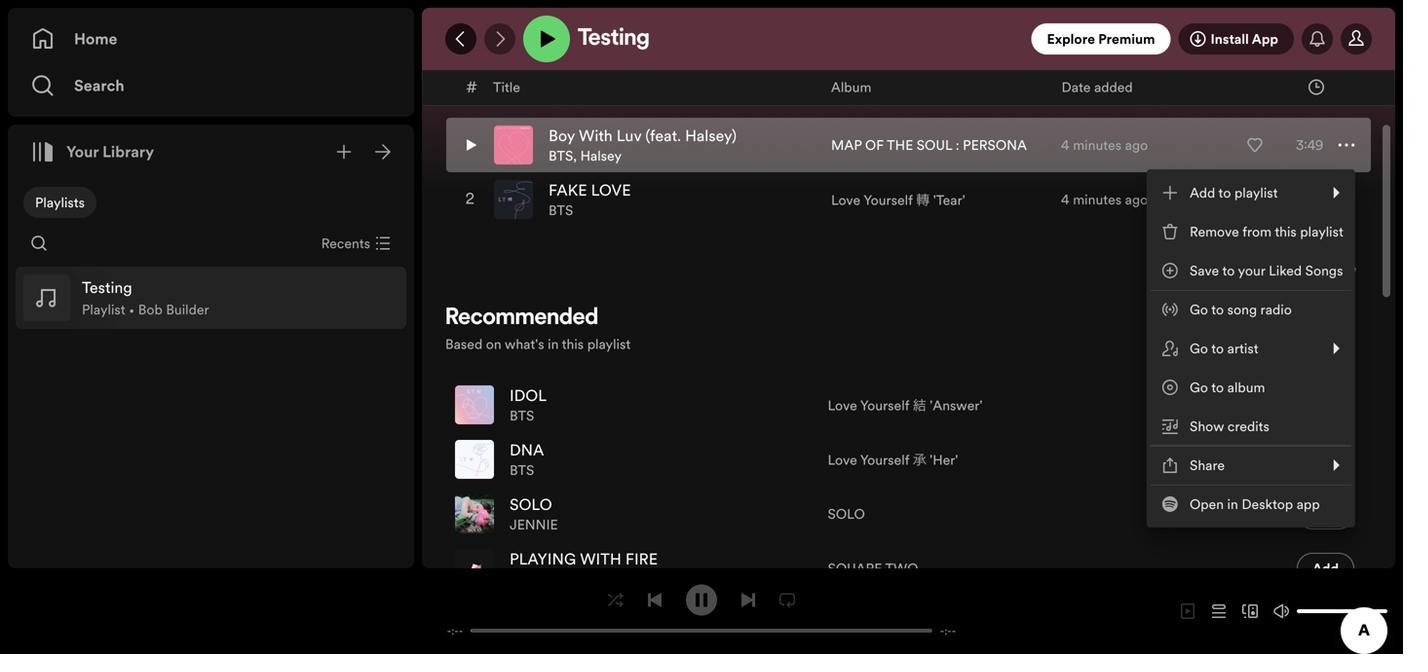 Task type: vqa. For each thing, say whether or not it's contained in the screenshot.
WITH
yes



Task type: locate. For each thing, give the bounding box(es) containing it.
1 horizontal spatial playlist
[[1235, 184, 1278, 202]]

0 vertical spatial this
[[1275, 223, 1297, 241]]

'her'
[[930, 451, 958, 470]]

bts link up dna
[[510, 407, 534, 425]]

1 vertical spatial go
[[1190, 340, 1208, 358]]

solo inside the solo jennie
[[510, 495, 552, 516]]

solo link down dna bts
[[510, 495, 552, 516]]

cell for solo
[[1297, 488, 1355, 541]]

add to playlist button
[[1151, 173, 1352, 212]]

credits
[[1228, 418, 1270, 436]]

your library button
[[23, 133, 162, 172]]

go inside 'dropdown button'
[[1190, 340, 1208, 358]]

playlist up from
[[1235, 184, 1278, 202]]

to left artist
[[1212, 340, 1224, 358]]

go left artist
[[1190, 340, 1208, 358]]

1 horizontal spatial -:--
[[940, 624, 956, 639]]

cell up app at bottom right
[[1297, 434, 1355, 486]]

1 -:-- from the left
[[447, 624, 463, 639]]

bts link inside fake love cell
[[549, 201, 573, 220]]

0 vertical spatial 4
[[1061, 136, 1070, 154]]

0 horizontal spatial this
[[562, 335, 584, 354]]

in inside button
[[1228, 496, 1239, 514]]

4 inside boy with luv (feat. halsey) row
[[1061, 136, 1070, 154]]

playlist
[[1235, 184, 1278, 202], [1301, 223, 1344, 241], [587, 335, 631, 354]]

1 horizontal spatial solo
[[828, 505, 865, 524]]

2 vertical spatial yourself
[[860, 451, 910, 470]]

bts left love
[[549, 201, 573, 220]]

search in your library image
[[31, 236, 47, 251]]

open
[[1190, 496, 1224, 514]]

1 vertical spatial love
[[828, 397, 857, 415]]

save to your liked songs
[[1190, 262, 1344, 280]]

playlist inside button
[[1301, 223, 1344, 241]]

idol link
[[510, 385, 547, 407]]

love
[[831, 191, 861, 210], [828, 397, 857, 415], [828, 451, 857, 470]]

love yourself 轉 'tear'
[[831, 191, 966, 210]]

halsey)
[[685, 125, 737, 147]]

1 vertical spatial add
[[1313, 560, 1339, 578]]

album
[[1228, 379, 1266, 397]]

1 horizontal spatial :-
[[945, 624, 952, 639]]

1 vertical spatial in
[[1228, 496, 1239, 514]]

go up show
[[1190, 379, 1208, 397]]

list item containing playlist
[[16, 267, 406, 329]]

go
[[1190, 301, 1208, 319], [1190, 340, 1208, 358], [1190, 379, 1208, 397]]

bts link up solo cell
[[510, 461, 534, 480]]

playing with fire cell
[[455, 543, 666, 595]]

explore premium button
[[1032, 23, 1171, 55]]

0 vertical spatial minutes
[[1073, 136, 1122, 154]]

duration element
[[1309, 79, 1325, 95]]

square two link
[[828, 560, 919, 578]]

love yourself 轉 'tear' link
[[831, 190, 966, 210]]

0 horizontal spatial -:--
[[447, 624, 463, 639]]

love yourself 承 'her'
[[828, 451, 958, 470]]

dna cell
[[455, 434, 552, 486]]

yourself left 承
[[860, 451, 910, 470]]

2 go from the top
[[1190, 340, 1208, 358]]

solo up square at right
[[828, 505, 865, 524]]

bts up dna
[[510, 407, 534, 425]]

love
[[591, 180, 631, 201]]

2 vertical spatial love
[[828, 451, 857, 470]]

2 -:-- from the left
[[940, 624, 956, 639]]

bts link up "fake" on the top of page
[[549, 147, 573, 165]]

bts inside boy with luv (feat. halsey) bts , halsey
[[549, 147, 573, 165]]

1 minutes from the top
[[1073, 136, 1122, 154]]

0 vertical spatial ago
[[1125, 136, 1148, 154]]

Recents, List view field
[[306, 228, 403, 259]]

bts inside idol bts
[[510, 407, 534, 425]]

0 vertical spatial playlist
[[1235, 184, 1278, 202]]

bts inside fake love bts
[[549, 201, 573, 220]]

next image
[[741, 593, 756, 609]]

bts up solo cell
[[510, 461, 534, 480]]

solo cell
[[455, 488, 566, 541]]

(feat.
[[646, 125, 681, 147]]

what's new image
[[1310, 31, 1326, 47]]

liked
[[1269, 262, 1302, 280]]

ago inside boy with luv (feat. halsey) row
[[1125, 136, 1148, 154]]

0 vertical spatial cell
[[1248, 173, 1355, 226]]

group containing playlist
[[16, 267, 406, 329]]

add inside dropdown button
[[1190, 184, 1216, 202]]

fake love link
[[549, 180, 631, 201]]

group
[[16, 267, 406, 329]]

bts link for idol
[[510, 407, 534, 425]]

to inside button
[[1212, 301, 1224, 319]]

solo down dna bts
[[510, 495, 552, 516]]

to inside dropdown button
[[1219, 184, 1231, 202]]

ago for fake love
[[1125, 191, 1148, 209]]

cell
[[1248, 173, 1355, 226], [1297, 434, 1355, 486], [1297, 488, 1355, 541]]

1 go from the top
[[1190, 301, 1208, 319]]

bts link left love
[[549, 201, 573, 220]]

main element
[[8, 8, 414, 569]]

to left your
[[1223, 262, 1235, 280]]

this right what's
[[562, 335, 584, 354]]

install
[[1211, 30, 1249, 48]]

1 vertical spatial 4 minutes ago
[[1061, 191, 1148, 209]]

two
[[886, 560, 919, 578]]

on
[[486, 335, 502, 354]]

2 vertical spatial playlist
[[587, 335, 631, 354]]

4 for boy with luv (feat. halsey)
[[1061, 136, 1070, 154]]

0 vertical spatial love
[[831, 191, 861, 210]]

playlist up find more
[[1301, 223, 1344, 241]]

Playlists checkbox
[[23, 187, 96, 218]]

1 horizontal spatial in
[[1228, 496, 1239, 514]]

to for artist
[[1212, 340, 1224, 358]]

jennie
[[510, 516, 558, 535]]

-:--
[[447, 624, 463, 639], [940, 624, 956, 639]]

0 vertical spatial in
[[548, 335, 559, 354]]

1 vertical spatial minutes
[[1073, 191, 1122, 209]]

go to album link
[[1151, 368, 1352, 407]]

playing with fire
[[510, 549, 658, 571]]

1 horizontal spatial add
[[1313, 560, 1339, 578]]

# column header
[[466, 70, 478, 104]]

3 go from the top
[[1190, 379, 1208, 397]]

to up remove
[[1219, 184, 1231, 202]]

0 horizontal spatial solo link
[[510, 495, 552, 516]]

solo link up square at right
[[828, 505, 865, 524]]

1 vertical spatial yourself
[[860, 397, 910, 415]]

solo
[[510, 495, 552, 516], [828, 505, 865, 524]]

cell down 3:49 cell
[[1248, 173, 1355, 226]]

home link
[[31, 19, 391, 58]]

1 horizontal spatial this
[[1275, 223, 1297, 241]]

to for playlist
[[1219, 184, 1231, 202]]

in right what's
[[548, 335, 559, 354]]

to for your
[[1223, 262, 1235, 280]]

add
[[1190, 184, 1216, 202], [1313, 560, 1339, 578]]

open in desktop app button
[[1151, 485, 1352, 524]]

bts up "fake" on the top of page
[[549, 147, 573, 165]]

0 horizontal spatial solo
[[510, 495, 552, 516]]

2 4 from the top
[[1061, 191, 1070, 209]]

solo link
[[510, 495, 552, 516], [828, 505, 865, 524]]

your
[[1238, 262, 1266, 280]]

0 horizontal spatial playlist
[[587, 335, 631, 354]]

to for album
[[1212, 379, 1224, 397]]

3 - from the left
[[940, 624, 945, 639]]

with
[[579, 125, 613, 147]]

None search field
[[23, 228, 55, 259]]

love for idol
[[828, 397, 857, 415]]

go inside button
[[1190, 301, 1208, 319]]

yourself left 結
[[860, 397, 910, 415]]

bts link
[[549, 147, 573, 165], [549, 201, 573, 220], [510, 407, 534, 425], [510, 461, 534, 480]]

to for song
[[1212, 301, 1224, 319]]

ago
[[1125, 136, 1148, 154], [1125, 191, 1148, 209]]

0 horizontal spatial add
[[1190, 184, 1216, 202]]

go forward image
[[492, 31, 508, 47]]

2 vertical spatial go
[[1190, 379, 1208, 397]]

jennie link
[[510, 516, 558, 535]]

4 minutes ago for boy with luv (feat. halsey)
[[1061, 136, 1148, 154]]

-
[[447, 624, 451, 639], [459, 624, 463, 639], [940, 624, 945, 639], [952, 624, 956, 639]]

1 4 from the top
[[1061, 136, 1070, 154]]

to
[[1219, 184, 1231, 202], [1223, 262, 1235, 280], [1212, 301, 1224, 319], [1212, 340, 1224, 358], [1212, 379, 1224, 397]]

Disable repeat checkbox
[[772, 585, 803, 616]]

show credits button
[[1151, 407, 1352, 446]]

2 4 minutes ago from the top
[[1061, 191, 1148, 209]]

0 vertical spatial add
[[1190, 184, 1216, 202]]

in
[[548, 335, 559, 354], [1228, 496, 1239, 514]]

to inside 'dropdown button'
[[1212, 340, 1224, 358]]

love down map
[[831, 191, 861, 210]]

3:49 cell
[[1248, 119, 1355, 172]]

4 minutes ago inside boy with luv (feat. halsey) row
[[1061, 136, 1148, 154]]

ago for boy with luv (feat. halsey)
[[1125, 136, 1148, 154]]

0 vertical spatial yourself
[[864, 191, 913, 210]]

1 ago from the top
[[1125, 136, 1148, 154]]

menu
[[1147, 170, 1356, 528]]

this
[[1275, 223, 1297, 241], [562, 335, 584, 354]]

playlist right what's
[[587, 335, 631, 354]]

2 ago from the top
[[1125, 191, 1148, 209]]

go to song radio
[[1190, 301, 1292, 319]]

of
[[865, 136, 884, 154]]

duration image
[[1309, 79, 1325, 95]]

go down save
[[1190, 301, 1208, 319]]

add inside button
[[1313, 560, 1339, 578]]

minutes inside boy with luv (feat. halsey) row
[[1073, 136, 1122, 154]]

1 4 minutes ago from the top
[[1061, 136, 1148, 154]]

2 vertical spatial cell
[[1297, 488, 1355, 541]]

0 vertical spatial go
[[1190, 301, 1208, 319]]

1 vertical spatial 4
[[1061, 191, 1070, 209]]

recents
[[321, 234, 370, 253]]

bts link for fake
[[549, 201, 573, 220]]

to inside button
[[1223, 262, 1235, 280]]

playlist
[[82, 301, 125, 319]]

0 vertical spatial 4 minutes ago
[[1061, 136, 1148, 154]]

square
[[828, 560, 882, 578]]

go to artist button
[[1151, 329, 1352, 368]]

to left song
[[1212, 301, 1224, 319]]

1 vertical spatial this
[[562, 335, 584, 354]]

love up love yourself 承 'her' link
[[828, 397, 857, 415]]

add to playlist
[[1190, 184, 1278, 202]]

boy with luv (feat. halsey) cell
[[494, 119, 745, 172]]

yourself left 轉 at the top right of page
[[864, 191, 913, 210]]

add down app at bottom right
[[1313, 560, 1339, 578]]

2 minutes from the top
[[1073, 191, 1122, 209]]

2 :- from the left
[[945, 624, 952, 639]]

4 for fake love
[[1061, 191, 1070, 209]]

your
[[66, 141, 99, 163]]

to left album
[[1212, 379, 1224, 397]]

:
[[956, 136, 960, 154]]

fake
[[549, 180, 587, 201]]

app
[[1297, 496, 1320, 514]]

1 vertical spatial playlist
[[1301, 223, 1344, 241]]

2 horizontal spatial playlist
[[1301, 223, 1344, 241]]

solo for solo jennie
[[510, 495, 552, 516]]

with
[[580, 549, 622, 571]]

previous image
[[647, 593, 663, 609]]

承
[[913, 451, 927, 470]]

cell up the add button
[[1297, 488, 1355, 541]]

library
[[102, 141, 154, 163]]

minutes for fake love
[[1073, 191, 1122, 209]]

:-
[[451, 624, 459, 639], [945, 624, 952, 639]]

1 vertical spatial ago
[[1125, 191, 1148, 209]]

bts
[[549, 147, 573, 165], [549, 201, 573, 220], [510, 407, 534, 425], [510, 461, 534, 480]]

show credits
[[1190, 418, 1270, 436]]

the
[[887, 136, 913, 154]]

0 horizontal spatial :-
[[451, 624, 459, 639]]

enable shuffle image
[[608, 593, 624, 609]]

love left 承
[[828, 451, 857, 470]]

go back image
[[453, 31, 469, 47]]

from
[[1243, 223, 1272, 241]]

1 vertical spatial cell
[[1297, 434, 1355, 486]]

bts link for dna
[[510, 461, 534, 480]]

this right from
[[1275, 223, 1297, 241]]

remove
[[1190, 223, 1240, 241]]

add up remove
[[1190, 184, 1216, 202]]

song
[[1228, 301, 1257, 319]]

go to artist
[[1190, 340, 1259, 358]]

explore
[[1047, 30, 1095, 48]]

save to your liked songs button
[[1151, 251, 1352, 290]]

list item
[[16, 267, 406, 329]]

0 horizontal spatial in
[[548, 335, 559, 354]]

love yourself 承 'her' link
[[828, 450, 958, 470]]

player controls element
[[424, 585, 979, 639]]

in right the open
[[1228, 496, 1239, 514]]



Task type: describe. For each thing, give the bounding box(es) containing it.
show
[[1190, 418, 1224, 436]]

fake love cell
[[494, 173, 639, 226]]

play boy with luv (feat. halsey) by bts, halsey image
[[463, 134, 479, 157]]

bts link inside boy with luv (feat. halsey) cell
[[549, 147, 573, 165]]

playing with fire link
[[510, 549, 658, 571]]

love yourself 結 'answer'
[[828, 397, 983, 415]]

album
[[831, 78, 872, 96]]

1 :- from the left
[[451, 624, 459, 639]]

playlists
[[35, 193, 85, 212]]

halsey
[[580, 147, 622, 165]]

go for go to artist
[[1190, 340, 1208, 358]]

boy
[[549, 125, 575, 147]]

testing grid
[[423, 65, 1395, 228]]

halsey link
[[580, 147, 622, 165]]

search
[[74, 75, 124, 96]]

cell for dna
[[1297, 434, 1355, 486]]

1 - from the left
[[447, 624, 451, 639]]

map
[[831, 136, 862, 154]]

explore premium
[[1047, 30, 1155, 48]]

install app link
[[1179, 23, 1294, 55]]

your library
[[66, 141, 154, 163]]

love yourself 結 'answer' link
[[828, 395, 983, 416]]

map of the soul : persona link
[[831, 136, 1027, 154]]

add for add
[[1313, 560, 1339, 578]]

boy with luv (feat. halsey) link
[[549, 125, 737, 147]]

what's
[[505, 335, 544, 354]]

recommended
[[445, 307, 598, 330]]

find more
[[1293, 259, 1357, 278]]

4 minutes ago for fake love
[[1061, 191, 1148, 209]]

radio
[[1261, 301, 1292, 319]]

save
[[1190, 262, 1220, 280]]

yourself for dna
[[860, 451, 910, 470]]

playlist • bob builder
[[82, 301, 209, 319]]

4 - from the left
[[952, 624, 956, 639]]

share
[[1190, 457, 1225, 475]]

go for go to song radio
[[1190, 301, 1208, 319]]

轉
[[916, 191, 930, 210]]

1 horizontal spatial solo link
[[828, 505, 865, 524]]

boy with luv (feat. halsey) bts , halsey
[[549, 125, 737, 165]]

go for go to album
[[1190, 379, 1208, 397]]

date added
[[1062, 78, 1133, 96]]

love for dna
[[828, 451, 857, 470]]

idol
[[510, 385, 547, 407]]

none search field inside main element
[[23, 228, 55, 259]]

group inside main element
[[16, 267, 406, 329]]

list item inside main element
[[16, 267, 406, 329]]

playlist inside recommended based on what's in this playlist
[[587, 335, 631, 354]]

fire
[[626, 549, 658, 571]]

#
[[466, 77, 478, 98]]

menu containing add to playlist
[[1147, 170, 1356, 528]]

go to album
[[1190, 379, 1266, 397]]

persona
[[963, 136, 1027, 154]]

luv
[[617, 125, 642, 147]]

this inside recommended based on what's in this playlist
[[562, 335, 584, 354]]

boy with luv (feat. halsey) row
[[446, 118, 1371, 172]]

map of the soul : persona
[[831, 136, 1027, 154]]

in inside recommended based on what's in this playlist
[[548, 335, 559, 354]]

testing
[[578, 27, 650, 51]]

playing
[[510, 549, 576, 571]]

dna
[[510, 440, 544, 461]]

love inside testing grid
[[831, 191, 861, 210]]

top bar and user menu element
[[422, 8, 1396, 70]]

add for add to playlist
[[1190, 184, 1216, 202]]

•
[[129, 301, 135, 319]]

volume high image
[[1274, 604, 1289, 620]]

'answer'
[[930, 397, 983, 415]]

find
[[1293, 259, 1321, 278]]

disable repeat image
[[780, 593, 795, 609]]

soul
[[917, 136, 952, 154]]

artist
[[1228, 340, 1259, 358]]

bob
[[138, 301, 163, 319]]

2 - from the left
[[459, 624, 463, 639]]

based
[[445, 335, 483, 354]]

'tear'
[[933, 191, 966, 210]]

,
[[573, 147, 577, 165]]

remove from this playlist
[[1190, 223, 1344, 241]]

desktop
[[1242, 496, 1294, 514]]

solo for solo
[[828, 505, 865, 524]]

playlist inside dropdown button
[[1235, 184, 1278, 202]]

solo link inside cell
[[510, 495, 552, 516]]

yourself inside testing grid
[[864, 191, 913, 210]]

share button
[[1151, 446, 1352, 485]]

this inside remove from this playlist button
[[1275, 223, 1297, 241]]

idol bts
[[510, 385, 547, 425]]

bts inside dna bts
[[510, 461, 534, 480]]

dna link
[[510, 440, 544, 461]]

search link
[[31, 66, 391, 105]]

idol cell
[[455, 379, 555, 432]]

added
[[1094, 78, 1133, 96]]

add button
[[1297, 554, 1355, 585]]

title
[[493, 78, 520, 96]]

3:49
[[1296, 136, 1324, 154]]

home
[[74, 28, 117, 50]]

premium
[[1099, 30, 1155, 48]]

pause image
[[694, 593, 710, 609]]

app
[[1252, 30, 1279, 48]]

connect to a device image
[[1243, 604, 1258, 620]]

cell inside testing grid
[[1248, 173, 1355, 226]]

open in desktop app
[[1190, 496, 1320, 514]]

find more button
[[1293, 259, 1357, 278]]

date
[[1062, 78, 1091, 96]]

結
[[913, 397, 927, 415]]

yourself for idol
[[860, 397, 910, 415]]

minutes for boy with luv (feat. halsey)
[[1073, 136, 1122, 154]]

square two
[[828, 560, 919, 578]]

# row
[[446, 70, 1371, 105]]



